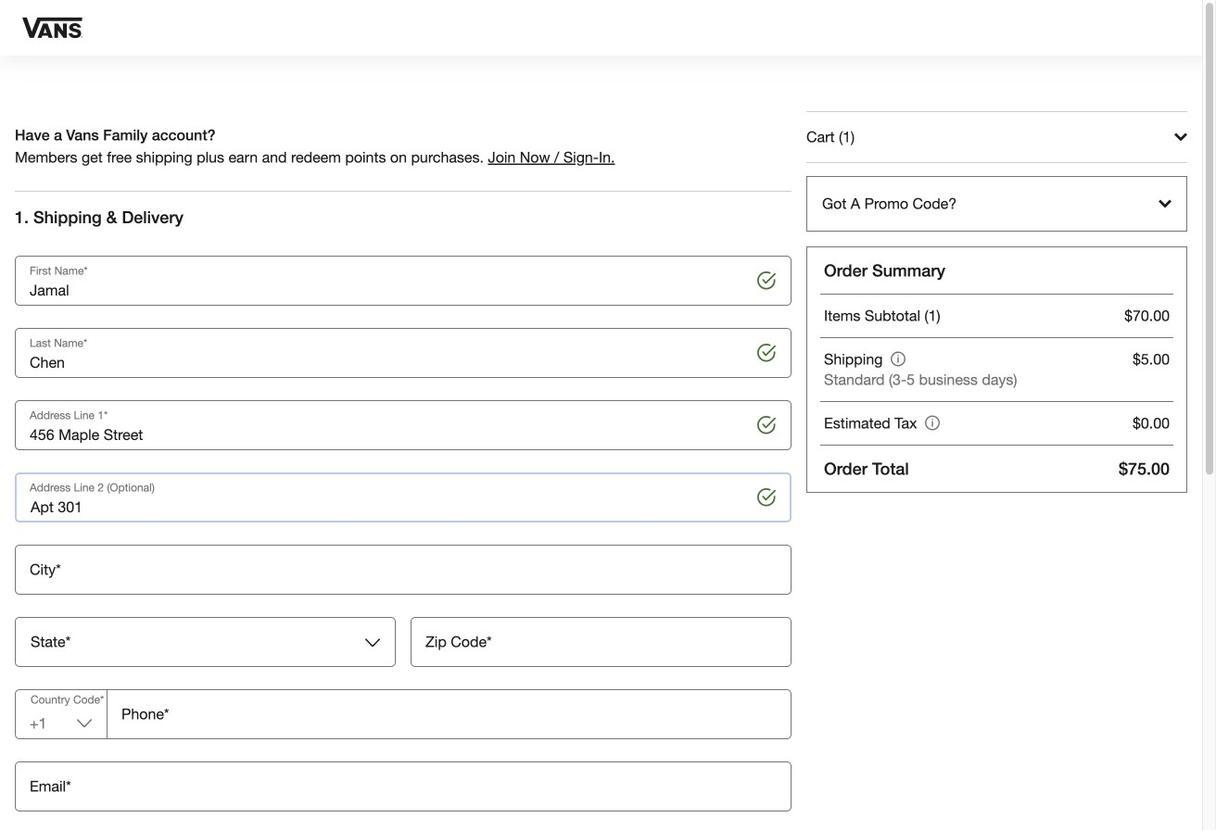 Task type: describe. For each thing, give the bounding box(es) containing it.
estimated tax tooltip image
[[925, 416, 940, 431]]

Enter a location text field
[[15, 401, 792, 451]]

Phone telephone field
[[107, 690, 792, 740]]



Task type: locate. For each thing, give the bounding box(es) containing it.
shipping tooltip image
[[891, 352, 906, 367]]

None text field
[[15, 328, 792, 378], [15, 545, 792, 595], [15, 328, 792, 378], [15, 545, 792, 595]]

home page image
[[22, 0, 83, 58]]

None email field
[[15, 762, 792, 812]]

None text field
[[15, 256, 792, 306], [15, 473, 792, 523], [411, 618, 792, 668], [16, 618, 395, 667], [15, 256, 792, 306], [15, 473, 792, 523], [411, 618, 792, 668], [16, 618, 395, 667]]



